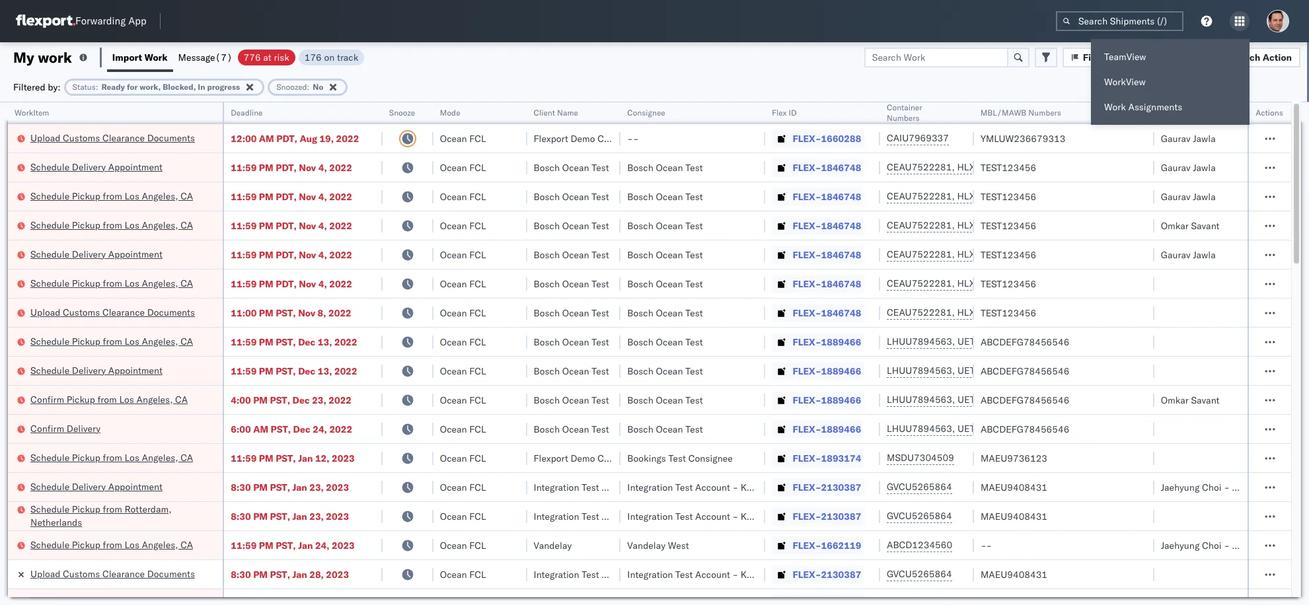 Task type: vqa. For each thing, say whether or not it's contained in the screenshot.
right 3 Exceptions
no



Task type: locate. For each thing, give the bounding box(es) containing it.
2 vertical spatial 8:30
[[231, 569, 251, 581]]

11:59 for 4th schedule delivery appointment link from the bottom of the page
[[231, 162, 257, 174]]

abcdefg78456546 for confirm delivery
[[981, 423, 1070, 435]]

0 vertical spatial am
[[259, 133, 274, 144]]

numbers
[[1029, 108, 1062, 118], [887, 113, 920, 123]]

24, up 28,
[[315, 540, 330, 552]]

customs
[[63, 132, 100, 144], [63, 306, 100, 318], [63, 568, 100, 580]]

176 on track
[[305, 51, 358, 63]]

flex-
[[793, 133, 821, 144], [793, 162, 821, 174], [793, 191, 821, 203], [793, 220, 821, 232], [793, 249, 821, 261], [793, 278, 821, 290], [793, 307, 821, 319], [793, 336, 821, 348], [793, 365, 821, 377], [793, 394, 821, 406], [793, 423, 821, 435], [793, 453, 821, 464], [793, 482, 821, 493], [793, 511, 821, 523], [793, 540, 821, 552], [793, 569, 821, 581]]

omkar
[[1161, 220, 1189, 232], [1161, 394, 1189, 406]]

1 vertical spatial integration
[[628, 511, 673, 523]]

24, up 12,
[[313, 423, 327, 435]]

6 test123456 from the top
[[981, 307, 1037, 319]]

ocean
[[440, 133, 467, 144], [440, 162, 467, 174], [562, 162, 589, 174], [656, 162, 683, 174], [440, 191, 467, 203], [562, 191, 589, 203], [656, 191, 683, 203], [440, 220, 467, 232], [562, 220, 589, 232], [656, 220, 683, 232], [440, 249, 467, 261], [562, 249, 589, 261], [656, 249, 683, 261], [440, 278, 467, 290], [562, 278, 589, 290], [656, 278, 683, 290], [440, 307, 467, 319], [562, 307, 589, 319], [656, 307, 683, 319], [440, 336, 467, 348], [562, 336, 589, 348], [656, 336, 683, 348], [440, 365, 467, 377], [562, 365, 589, 377], [656, 365, 683, 377], [440, 394, 467, 406], [562, 394, 589, 406], [656, 394, 683, 406], [440, 423, 467, 435], [562, 423, 589, 435], [656, 423, 683, 435], [440, 453, 467, 464], [440, 482, 467, 493], [440, 511, 467, 523], [440, 540, 467, 552], [440, 569, 467, 581]]

11:59 for 4th the schedule pickup from los angeles, ca link
[[231, 336, 257, 348]]

work down workview on the right top
[[1105, 101, 1126, 113]]

upload customs clearance documents for 11:00
[[30, 306, 195, 318]]

pm
[[259, 162, 274, 174], [259, 191, 274, 203], [259, 220, 274, 232], [259, 249, 274, 261], [259, 278, 274, 290], [259, 307, 274, 319], [259, 336, 274, 348], [259, 365, 274, 377], [253, 394, 268, 406], [259, 453, 274, 464], [253, 482, 268, 493], [253, 511, 268, 523], [259, 540, 274, 552], [253, 569, 268, 581]]

resize handle column header for the "flex id" button
[[865, 102, 881, 606]]

1 karl from the top
[[741, 482, 758, 493]]

ca for 2nd the schedule pickup from los angeles, ca button from the top
[[181, 219, 193, 231]]

risk
[[274, 51, 289, 63]]

ca inside confirm pickup from los angeles, ca link
[[175, 394, 188, 406]]

bosch ocean test
[[534, 162, 609, 174], [628, 162, 703, 174], [534, 191, 609, 203], [628, 191, 703, 203], [534, 220, 609, 232], [628, 220, 703, 232], [534, 249, 609, 261], [628, 249, 703, 261], [534, 278, 609, 290], [628, 278, 703, 290], [534, 307, 609, 319], [628, 307, 703, 319], [534, 336, 609, 348], [628, 336, 703, 348], [534, 365, 609, 377], [628, 365, 703, 377], [534, 394, 609, 406], [628, 394, 703, 406], [534, 423, 609, 435], [628, 423, 703, 435]]

1889466 for confirm delivery
[[821, 423, 862, 435]]

pst,
[[276, 307, 296, 319], [276, 336, 296, 348], [276, 365, 296, 377], [270, 394, 290, 406], [271, 423, 291, 435], [276, 453, 296, 464], [270, 482, 290, 493], [270, 511, 290, 523], [276, 540, 296, 552], [270, 569, 290, 581]]

4 schedule delivery appointment button from the top
[[30, 480, 163, 495]]

1 vertical spatial upload customs clearance documents link
[[30, 306, 195, 319]]

test123456 for upload customs clearance documents link related to 11:00 pm pst, nov 8, 2022
[[981, 307, 1037, 319]]

0 vertical spatial account
[[695, 482, 730, 493]]

container numbers button
[[881, 100, 961, 124]]

omkar for lhuu7894563, uetu5238478
[[1161, 394, 1189, 406]]

1 uetu5238478 from the top
[[958, 336, 1022, 348]]

customs for 12:00 am pdt, aug 19, 2022
[[63, 132, 100, 144]]

flexport demo consignee for -
[[534, 133, 642, 144]]

my
[[13, 48, 34, 66]]

work inside button
[[144, 51, 168, 63]]

0 vertical spatial maeu9408431
[[981, 482, 1048, 493]]

1 vertical spatial work
[[1105, 101, 1126, 113]]

0 horizontal spatial :
[[96, 82, 98, 92]]

filtered by:
[[13, 81, 61, 93]]

savant
[[1192, 220, 1220, 232], [1192, 394, 1220, 406]]

2 vertical spatial upload customs clearance documents link
[[30, 568, 195, 581]]

0 vertical spatial karl
[[741, 482, 758, 493]]

work right import
[[144, 51, 168, 63]]

0 vertical spatial 23,
[[312, 394, 326, 406]]

2 vertical spatial 2130387
[[821, 569, 862, 581]]

1 vertical spatial karl
[[741, 511, 758, 523]]

jan up '11:59 pm pst, jan 24, 2023'
[[293, 511, 307, 523]]

confirm pickup from los angeles, ca
[[30, 394, 188, 406]]

23, down 12,
[[310, 482, 324, 493]]

5 ceau7522281, from the top
[[887, 278, 955, 290]]

hlxu8034992 for 2nd schedule delivery appointment link from the top of the page
[[1028, 249, 1092, 260]]

0 vertical spatial omkar savant
[[1161, 220, 1220, 232]]

1 savant from the top
[[1192, 220, 1220, 232]]

10 ocean fcl from the top
[[440, 394, 486, 406]]

snooze
[[390, 108, 416, 118]]

1 vertical spatial 2130387
[[821, 511, 862, 523]]

flex-1889466 for confirm delivery
[[793, 423, 862, 435]]

angeles, for 4th the schedule pickup from los angeles, ca link
[[142, 335, 178, 347]]

:
[[96, 82, 98, 92], [307, 82, 310, 92]]

2 integration test account - karl lagerfeld from the top
[[628, 511, 800, 523]]

integration down vandelay west
[[628, 569, 673, 581]]

jan for 2nd the schedule pickup from los angeles, ca link from the bottom
[[298, 453, 313, 464]]

3 flex-2130387 from the top
[[793, 569, 862, 581]]

2 uetu5238478 from the top
[[958, 365, 1022, 377]]

uetu5238478 for schedule delivery appointment
[[958, 365, 1022, 377]]

dec up 11:59 pm pst, jan 12, 2023
[[293, 423, 311, 435]]

0 vertical spatial documents
[[147, 132, 195, 144]]

4,
[[318, 162, 327, 174], [318, 191, 327, 203], [318, 220, 327, 232], [318, 249, 327, 261], [318, 278, 327, 290]]

demo left the bookings
[[571, 453, 595, 464]]

2 vertical spatial clearance
[[102, 568, 145, 580]]

28,
[[310, 569, 324, 581]]

account
[[695, 482, 730, 493], [695, 511, 730, 523], [695, 569, 730, 581]]

1 schedule pickup from los angeles, ca from the top
[[30, 190, 193, 202]]

11 resize handle column header from the left
[[1276, 102, 1292, 606]]

0 vertical spatial 24,
[[313, 423, 327, 435]]

3 upload customs clearance documents from the top
[[30, 568, 195, 580]]

3 upload customs clearance documents link from the top
[[30, 568, 195, 581]]

gvcu5265864 up abcd1234560
[[887, 510, 952, 522]]

demo down name in the left top of the page
[[571, 133, 595, 144]]

2 vertical spatial integration
[[628, 569, 673, 581]]

2023 up '11:59 pm pst, jan 24, 2023'
[[326, 511, 349, 523]]

from for 4th the schedule pickup from los angeles, ca link from the bottom of the page
[[103, 277, 122, 289]]

1889466 for confirm pickup from los angeles, ca
[[821, 394, 862, 406]]

11:59 pm pst, dec 13, 2022 up 4:00 pm pst, dec 23, 2022 at the bottom left of page
[[231, 365, 357, 377]]

0 vertical spatial 8:30 pm pst, jan 23, 2023
[[231, 482, 349, 493]]

5 schedule pickup from los angeles, ca button from the top
[[30, 451, 193, 466]]

from inside schedule pickup from rotterdam, netherlands
[[103, 503, 122, 515]]

1893174
[[821, 453, 862, 464]]

1 vertical spatial account
[[695, 511, 730, 523]]

ca for 3rd the schedule pickup from los angeles, ca button from the bottom
[[181, 335, 193, 347]]

delivery for 4th schedule delivery appointment link from the top of the page
[[72, 481, 106, 493]]

pst, down 6:00 am pst, dec 24, 2022
[[276, 453, 296, 464]]

flex id
[[772, 108, 797, 118]]

1 vertical spatial upload
[[30, 306, 60, 318]]

3 uetu5238478 from the top
[[958, 394, 1022, 406]]

0 vertical spatial 2130387
[[821, 482, 862, 493]]

4:00 pm pst, dec 23, 2022
[[231, 394, 352, 406]]

pickup for 4th the schedule pickup from los angeles, ca button from the bottom of the page
[[72, 277, 100, 289]]

13,
[[318, 336, 332, 348], [318, 365, 332, 377]]

1 horizontal spatial vandelay
[[628, 540, 666, 552]]

5 hlxu8034992 from the top
[[1028, 278, 1092, 290]]

pickup for 1st the schedule pickup from los angeles, ca button
[[72, 190, 100, 202]]

3 schedule pickup from los angeles, ca link from the top
[[30, 277, 193, 290]]

11:59 pm pst, dec 13, 2022 down 11:00 pm pst, nov 8, 2022
[[231, 336, 357, 348]]

3 lhuu7894563, uetu5238478 from the top
[[887, 394, 1022, 406]]

2 vertical spatial maeu9408431
[[981, 569, 1048, 581]]

1 vertical spatial integration test account - karl lagerfeld
[[628, 511, 800, 523]]

2 vertical spatial karl
[[741, 569, 758, 581]]

consignee button
[[621, 105, 752, 118]]

1 vertical spatial savant
[[1192, 394, 1220, 406]]

2 11:59 from the top
[[231, 191, 257, 203]]

delivery for confirm delivery link in the left of the page
[[67, 423, 101, 435]]

1 flex-1846748 from the top
[[793, 162, 862, 174]]

3 documents from the top
[[147, 568, 195, 580]]

test123456 for 2nd schedule delivery appointment link from the top of the page
[[981, 249, 1037, 261]]

0 horizontal spatial numbers
[[887, 113, 920, 123]]

2130387 down 1893174
[[821, 482, 862, 493]]

8:30 pm pst, jan 23, 2023
[[231, 482, 349, 493], [231, 511, 349, 523]]

pst, down 4:00 pm pst, dec 23, 2022 at the bottom left of page
[[271, 423, 291, 435]]

0 vertical spatial 8:30
[[231, 482, 251, 493]]

schedule
[[30, 161, 70, 173], [30, 190, 70, 202], [30, 219, 70, 231], [30, 248, 70, 260], [30, 277, 70, 289], [30, 335, 70, 347], [30, 365, 70, 376], [30, 452, 70, 464], [30, 481, 70, 493], [30, 503, 70, 515], [30, 539, 70, 551]]

1 vertical spatial confirm
[[30, 423, 64, 435]]

0 horizontal spatial --
[[628, 133, 639, 144]]

1 vertical spatial 23,
[[310, 482, 324, 493]]

9 ocean fcl from the top
[[440, 365, 486, 377]]

1 gaurav from the top
[[1161, 133, 1191, 144]]

1 vertical spatial demo
[[571, 453, 595, 464]]

angeles, for second the schedule pickup from los angeles, ca link
[[142, 219, 178, 231]]

1 8:30 pm pst, jan 23, 2023 from the top
[[231, 482, 349, 493]]

3 fcl from the top
[[470, 191, 486, 203]]

3 schedule delivery appointment link from the top
[[30, 364, 163, 377]]

omkar for ceau7522281, hlxu6269489, hlxu8034992
[[1161, 220, 1189, 232]]

2 vertical spatial integration test account - karl lagerfeld
[[628, 569, 800, 581]]

1 horizontal spatial :
[[307, 82, 310, 92]]

appointment for 4th schedule delivery appointment link from the top of the page
[[108, 481, 163, 493]]

8:30
[[231, 482, 251, 493], [231, 511, 251, 523], [231, 569, 251, 581]]

integration test account - karl lagerfeld down bookings test consignee at the bottom
[[628, 482, 800, 493]]

lagerfeld up flex-1662119
[[760, 511, 800, 523]]

1 vertical spatial 24,
[[315, 540, 330, 552]]

0 vertical spatial integration test account - karl lagerfeld
[[628, 482, 800, 493]]

0 vertical spatial flexport
[[534, 133, 568, 144]]

2 : from the left
[[307, 82, 310, 92]]

los for 6th the schedule pickup from los angeles, ca button from the top of the page
[[125, 539, 139, 551]]

1 vertical spatial documents
[[147, 306, 195, 318]]

los for 4th the schedule pickup from los angeles, ca button from the bottom of the page
[[125, 277, 139, 289]]

integration down the bookings
[[628, 482, 673, 493]]

2 integration from the top
[[628, 511, 673, 523]]

0 vertical spatial demo
[[571, 133, 595, 144]]

7 flex- from the top
[[793, 307, 821, 319]]

gvcu5265864 down msdu7304509 on the bottom right of page
[[887, 481, 952, 493]]

: left ready
[[96, 82, 98, 92]]

4 lhuu7894563, uetu5238478 from the top
[[887, 423, 1022, 435]]

3 11:59 from the top
[[231, 220, 257, 232]]

0 vertical spatial 11:59 pm pst, dec 13, 2022
[[231, 336, 357, 348]]

angeles, inside confirm pickup from los angeles, ca link
[[136, 394, 173, 406]]

jan left 12,
[[298, 453, 313, 464]]

jawla
[[1193, 133, 1216, 144], [1193, 162, 1216, 174], [1193, 191, 1216, 203], [1193, 249, 1216, 261]]

pickup for schedule pickup from rotterdam, netherlands button
[[72, 503, 100, 515]]

1 vertical spatial --
[[981, 540, 992, 552]]

schedule delivery appointment button
[[30, 160, 163, 175], [30, 248, 163, 262], [30, 364, 163, 378], [30, 480, 163, 495]]

0 horizontal spatial work
[[144, 51, 168, 63]]

23, for confirm pickup from los angeles, ca
[[312, 394, 326, 406]]

lhuu7894563, for schedule pickup from los angeles, ca
[[887, 336, 955, 348]]

1 vertical spatial am
[[253, 423, 268, 435]]

rotterdam,
[[125, 503, 172, 515]]

0 vertical spatial upload
[[30, 132, 60, 144]]

ca for 'confirm pickup from los angeles, ca' button
[[175, 394, 188, 406]]

integration test account - karl lagerfeld down west
[[628, 569, 800, 581]]

pickup inside button
[[67, 394, 95, 406]]

pst, up 8:30 pm pst, jan 28, 2023
[[276, 540, 296, 552]]

3 schedule pickup from los angeles, ca button from the top
[[30, 277, 193, 291]]

resize handle column header
[[207, 102, 223, 606], [367, 102, 383, 606], [418, 102, 433, 606], [511, 102, 527, 606], [605, 102, 621, 606], [749, 102, 765, 606], [865, 102, 881, 606], [958, 102, 974, 606], [1139, 102, 1155, 606], [1233, 102, 1248, 606], [1276, 102, 1292, 606]]

11:59 for 2nd schedule delivery appointment link from the top of the page
[[231, 249, 257, 261]]

3 appointment from the top
[[108, 365, 163, 376]]

gvcu5265864 down abcd1234560
[[887, 569, 952, 580]]

from for 4th the schedule pickup from los angeles, ca link
[[103, 335, 122, 347]]

flex-2130387 up flex-1662119
[[793, 511, 862, 523]]

8:30 down '11:59 pm pst, jan 24, 2023'
[[231, 569, 251, 581]]

flex
[[772, 108, 787, 118]]

container
[[887, 102, 923, 112]]

4 abcdefg78456546 from the top
[[981, 423, 1070, 435]]

status : ready for work, blocked, in progress
[[72, 82, 240, 92]]

delivery
[[72, 161, 106, 173], [72, 248, 106, 260], [72, 365, 106, 376], [67, 423, 101, 435], [72, 481, 106, 493]]

0 vertical spatial flex-2130387
[[793, 482, 862, 493]]

2 vertical spatial upload
[[30, 568, 60, 580]]

omkar savant for ceau7522281, hlxu6269489, hlxu8034992
[[1161, 220, 1220, 232]]

dec up 4:00 pm pst, dec 23, 2022 at the bottom left of page
[[298, 365, 316, 377]]

am right 6:00
[[253, 423, 268, 435]]

14 flex- from the top
[[793, 511, 821, 523]]

1 vertical spatial omkar
[[1161, 394, 1189, 406]]

1846748
[[821, 162, 862, 174], [821, 191, 862, 203], [821, 220, 862, 232], [821, 249, 862, 261], [821, 278, 862, 290], [821, 307, 862, 319]]

13, for schedule pickup from los angeles, ca
[[318, 336, 332, 348]]

2130387 down 1662119
[[821, 569, 862, 581]]

1 ceau7522281, from the top
[[887, 161, 955, 173]]

3 lagerfeld from the top
[[760, 569, 800, 581]]

import
[[112, 51, 142, 63]]

flexport demo consignee
[[534, 133, 642, 144], [534, 453, 642, 464]]

1 vertical spatial flexport
[[534, 453, 568, 464]]

3 gvcu5265864 from the top
[[887, 569, 952, 580]]

pst, down '11:59 pm pst, jan 24, 2023'
[[270, 569, 290, 581]]

5 hlxu6269489, from the top
[[957, 278, 1025, 290]]

ceau7522281,
[[887, 161, 955, 173], [887, 190, 955, 202], [887, 219, 955, 231], [887, 249, 955, 260], [887, 278, 955, 290], [887, 307, 955, 319]]

23, up 6:00 am pst, dec 24, 2022
[[312, 394, 326, 406]]

0 vertical spatial flexport demo consignee
[[534, 133, 642, 144]]

2 vertical spatial flex-2130387
[[793, 569, 862, 581]]

flexport. image
[[16, 15, 75, 28]]

6 flex-1846748 from the top
[[793, 307, 862, 319]]

10 schedule from the top
[[30, 503, 70, 515]]

work assignments link
[[1091, 95, 1250, 120]]

west
[[668, 540, 689, 552]]

gvcu5265864
[[887, 481, 952, 493], [887, 510, 952, 522], [887, 569, 952, 580]]

2 vertical spatial 23,
[[310, 511, 324, 523]]

2 vertical spatial account
[[695, 569, 730, 581]]

0 horizontal spatial vandelay
[[534, 540, 572, 552]]

flex-1846748
[[793, 162, 862, 174], [793, 191, 862, 203], [793, 220, 862, 232], [793, 249, 862, 261], [793, 278, 862, 290], [793, 307, 862, 319]]

am
[[259, 133, 274, 144], [253, 423, 268, 435]]

1 clearance from the top
[[102, 132, 145, 144]]

gaurav for 4th schedule delivery appointment link from the bottom of the page
[[1161, 162, 1191, 174]]

numbers inside container numbers
[[887, 113, 920, 123]]

schedule delivery appointment for 4th schedule delivery appointment link from the top of the page
[[30, 481, 163, 493]]

from for confirm pickup from los angeles, ca link
[[98, 394, 117, 406]]

8:30 pm pst, jan 23, 2023 down 11:59 pm pst, jan 12, 2023
[[231, 482, 349, 493]]

2023 down 12,
[[326, 482, 349, 493]]

1 vertical spatial 13,
[[318, 365, 332, 377]]

3 customs from the top
[[63, 568, 100, 580]]

documents
[[147, 132, 195, 144], [147, 306, 195, 318], [147, 568, 195, 580]]

test
[[592, 162, 609, 174], [686, 162, 703, 174], [592, 191, 609, 203], [686, 191, 703, 203], [592, 220, 609, 232], [686, 220, 703, 232], [592, 249, 609, 261], [686, 249, 703, 261], [592, 278, 609, 290], [686, 278, 703, 290], [592, 307, 609, 319], [686, 307, 703, 319], [592, 336, 609, 348], [686, 336, 703, 348], [592, 365, 609, 377], [686, 365, 703, 377], [592, 394, 609, 406], [686, 394, 703, 406], [592, 423, 609, 435], [686, 423, 703, 435], [669, 453, 686, 464], [676, 482, 693, 493], [1233, 482, 1250, 493], [676, 511, 693, 523], [676, 569, 693, 581]]

0 vertical spatial lagerfeld
[[760, 482, 800, 493]]

numbers down container
[[887, 113, 920, 123]]

flex-2130387 button
[[772, 478, 864, 497], [772, 478, 864, 497], [772, 507, 864, 526], [772, 507, 864, 526], [772, 566, 864, 584], [772, 566, 864, 584]]

3 jawla from the top
[[1193, 191, 1216, 203]]

3 flex- from the top
[[793, 191, 821, 203]]

2 schedule pickup from los angeles, ca from the top
[[30, 219, 193, 231]]

upload customs clearance documents button
[[30, 131, 195, 146], [30, 306, 195, 320]]

1 vertical spatial omkar savant
[[1161, 394, 1220, 406]]

flex-1846748 for first the schedule pickup from los angeles, ca link from the top
[[793, 191, 862, 203]]

4 test123456 from the top
[[981, 249, 1037, 261]]

1 appointment from the top
[[108, 161, 163, 173]]

flex-1662119 button
[[772, 536, 864, 555], [772, 536, 864, 555]]

0 vertical spatial customs
[[63, 132, 100, 144]]

1889466 for schedule delivery appointment
[[821, 365, 862, 377]]

dec for schedule delivery appointment
[[298, 365, 316, 377]]

15 fcl from the top
[[470, 540, 486, 552]]

2 hlxu6269489, from the top
[[957, 190, 1025, 202]]

15 flex- from the top
[[793, 540, 821, 552]]

dec for schedule pickup from los angeles, ca
[[298, 336, 316, 348]]

2 vertical spatial documents
[[147, 568, 195, 580]]

2130387
[[821, 482, 862, 493], [821, 511, 862, 523], [821, 569, 862, 581]]

1 account from the top
[[695, 482, 730, 493]]

am right 12:00
[[259, 133, 274, 144]]

confirm inside button
[[30, 423, 64, 435]]

ca
[[181, 190, 193, 202], [181, 219, 193, 231], [181, 277, 193, 289], [181, 335, 193, 347], [175, 394, 188, 406], [181, 452, 193, 464], [181, 539, 193, 551]]

3 hlxu8034992 from the top
[[1028, 219, 1092, 231]]

los inside button
[[119, 394, 134, 406]]

dec down 11:00 pm pst, nov 8, 2022
[[298, 336, 316, 348]]

5 flex- from the top
[[793, 249, 821, 261]]

13, up 4:00 pm pst, dec 23, 2022 at the bottom left of page
[[318, 365, 332, 377]]

1 vertical spatial 8:30 pm pst, jan 23, 2023
[[231, 511, 349, 523]]

omkar savant for lhuu7894563, uetu5238478
[[1161, 394, 1220, 406]]

resize handle column header for the deadline button
[[367, 102, 383, 606]]

3 schedule pickup from los angeles, ca from the top
[[30, 277, 193, 289]]

2 flex-1846748 from the top
[[793, 191, 862, 203]]

forwarding app link
[[16, 15, 147, 28]]

176
[[305, 51, 322, 63]]

2023 right 12,
[[332, 453, 355, 464]]

0 vertical spatial 13,
[[318, 336, 332, 348]]

4 schedule pickup from los angeles, ca button from the top
[[30, 335, 193, 349]]

Search Work text field
[[865, 47, 1009, 67]]

4 fcl from the top
[[470, 220, 486, 232]]

gaurav for 2nd schedule delivery appointment link from the top of the page
[[1161, 249, 1191, 261]]

1 vertical spatial customs
[[63, 306, 100, 318]]

19,
[[320, 133, 334, 144]]

msdu7304509
[[887, 452, 954, 464]]

13 flex- from the top
[[793, 482, 821, 493]]

1 horizontal spatial --
[[981, 540, 992, 552]]

flex-2130387 down flex-1893174
[[793, 482, 862, 493]]

schedule pickup from los angeles, ca for 1st the schedule pickup from los angeles, ca link from the bottom
[[30, 539, 193, 551]]

6:00 am pst, dec 24, 2022
[[231, 423, 352, 435]]

1 omkar from the top
[[1161, 220, 1189, 232]]

jan up 28,
[[298, 540, 313, 552]]

2 vertical spatial lagerfeld
[[760, 569, 800, 581]]

0 vertical spatial work
[[144, 51, 168, 63]]

1 vertical spatial 11:59 pm pst, dec 13, 2022
[[231, 365, 357, 377]]

flex-2130387 down flex-1662119
[[793, 569, 862, 581]]

numbers up ymluw236679313
[[1029, 108, 1062, 118]]

2 vandelay from the left
[[628, 540, 666, 552]]

0 vertical spatial omkar
[[1161, 220, 1189, 232]]

gaurav for first the schedule pickup from los angeles, ca link from the top
[[1161, 191, 1191, 203]]

workitem
[[15, 108, 49, 118]]

hlxu8034992
[[1028, 161, 1092, 173], [1028, 190, 1092, 202], [1028, 219, 1092, 231], [1028, 249, 1092, 260], [1028, 278, 1092, 290], [1028, 307, 1092, 319]]

4 lhuu7894563, from the top
[[887, 423, 955, 435]]

appointment for 4th schedule delivery appointment link from the bottom of the page
[[108, 161, 163, 173]]

1 horizontal spatial numbers
[[1029, 108, 1062, 118]]

integration test account - karl lagerfeld up west
[[628, 511, 800, 523]]

flex-1889466 button
[[772, 333, 864, 351], [772, 333, 864, 351], [772, 362, 864, 380], [772, 362, 864, 380], [772, 391, 864, 410], [772, 391, 864, 410], [772, 420, 864, 439], [772, 420, 864, 439]]

1 vertical spatial 8:30
[[231, 511, 251, 523]]

0 vertical spatial upload customs clearance documents link
[[30, 131, 195, 144]]

1 vertical spatial clearance
[[102, 306, 145, 318]]

9 schedule from the top
[[30, 481, 70, 493]]

3 ceau7522281, hlxu6269489, hlxu8034992 from the top
[[887, 219, 1092, 231]]

1 omkar savant from the top
[[1161, 220, 1220, 232]]

0 vertical spatial --
[[628, 133, 639, 144]]

Search Shipments (/) text field
[[1056, 11, 1184, 31]]

los
[[125, 190, 139, 202], [125, 219, 139, 231], [125, 277, 139, 289], [125, 335, 139, 347], [119, 394, 134, 406], [125, 452, 139, 464], [125, 539, 139, 551]]

integration up vandelay west
[[628, 511, 673, 523]]

1 vertical spatial upload customs clearance documents button
[[30, 306, 195, 320]]

2 vertical spatial customs
[[63, 568, 100, 580]]

import work
[[112, 51, 168, 63]]

confirm inside button
[[30, 394, 64, 406]]

8:30 down 6:00
[[231, 482, 251, 493]]

23, up '11:59 pm pst, jan 24, 2023'
[[310, 511, 324, 523]]

1 vertical spatial gvcu5265864
[[887, 510, 952, 522]]

8:30 pm pst, jan 23, 2023 up '11:59 pm pst, jan 24, 2023'
[[231, 511, 349, 523]]

pickup inside schedule pickup from rotterdam, netherlands
[[72, 503, 100, 515]]

0 vertical spatial confirm
[[30, 394, 64, 406]]

angeles, for 4th the schedule pickup from los angeles, ca link from the bottom of the page
[[142, 277, 178, 289]]

lhuu7894563, uetu5238478 for confirm pickup from los angeles, ca
[[887, 394, 1022, 406]]

schedule delivery appointment for 2nd schedule delivery appointment link from the top of the page
[[30, 248, 163, 260]]

choi
[[1203, 482, 1222, 493]]

11 schedule from the top
[[30, 539, 70, 551]]

0 vertical spatial upload customs clearance documents button
[[30, 131, 195, 146]]

3 ocean fcl from the top
[[440, 191, 486, 203]]

2 vertical spatial upload customs clearance documents
[[30, 568, 195, 580]]

2023 for 2nd the schedule pickup from los angeles, ca link from the bottom
[[332, 453, 355, 464]]

1 confirm from the top
[[30, 394, 64, 406]]

5 4, from the top
[[318, 278, 327, 290]]

5 flex-1846748 from the top
[[793, 278, 862, 290]]

2023 for schedule pickup from rotterdam, netherlands link
[[326, 511, 349, 523]]

1 schedule from the top
[[30, 161, 70, 173]]

abcdefg78456546 for schedule delivery appointment
[[981, 365, 1070, 377]]

delivery inside button
[[67, 423, 101, 435]]

2130387 up 1662119
[[821, 511, 862, 523]]

8:30 up '11:59 pm pst, jan 24, 2023'
[[231, 511, 251, 523]]

2 maeu9408431 from the top
[[981, 511, 1048, 523]]

1 vertical spatial upload customs clearance documents
[[30, 306, 195, 318]]

8 ocean fcl from the top
[[440, 336, 486, 348]]

ca for 4th the schedule pickup from los angeles, ca button from the bottom of the page
[[181, 277, 193, 289]]

dec up 6:00 am pst, dec 24, 2022
[[293, 394, 310, 406]]

1 11:59 from the top
[[231, 162, 257, 174]]

2 ceau7522281, hlxu6269489, hlxu8034992 from the top
[[887, 190, 1092, 202]]

0 vertical spatial clearance
[[102, 132, 145, 144]]

2023 right 28,
[[326, 569, 349, 581]]

upload for 11:00 pm pst, nov 8, 2022
[[30, 306, 60, 318]]

exception
[[1102, 51, 1145, 63]]

maeu9408431
[[981, 482, 1048, 493], [981, 511, 1048, 523], [981, 569, 1048, 581]]

flex-1660288
[[793, 133, 862, 144]]

schedule pickup from los angeles, ca for first the schedule pickup from los angeles, ca link from the top
[[30, 190, 193, 202]]

flex-1893174
[[793, 453, 862, 464]]

2 schedule pickup from los angeles, ca link from the top
[[30, 218, 193, 232]]

13, down 8,
[[318, 336, 332, 348]]

action
[[1263, 51, 1292, 63]]

3 gaurav jawla from the top
[[1161, 191, 1216, 203]]

pickup for 6th the schedule pickup from los angeles, ca button from the top of the page
[[72, 539, 100, 551]]

2023 up 8:30 pm pst, jan 28, 2023
[[332, 540, 355, 552]]

: left "no"
[[307, 82, 310, 92]]

1 demo from the top
[[571, 133, 595, 144]]

clearance for 12:00 am pdt, aug 19, 2022
[[102, 132, 145, 144]]

lhuu7894563, uetu5238478
[[887, 336, 1022, 348], [887, 365, 1022, 377], [887, 394, 1022, 406], [887, 423, 1022, 435]]

hlxu8034992 for first the schedule pickup from los angeles, ca link from the top
[[1028, 190, 1092, 202]]

ceau7522281, hlxu6269489, hlxu8034992 for 4th the schedule pickup from los angeles, ca link from the bottom of the page
[[887, 278, 1092, 290]]

3 8:30 from the top
[[231, 569, 251, 581]]

schedule delivery appointment link
[[30, 160, 163, 174], [30, 248, 163, 261], [30, 364, 163, 377], [30, 480, 163, 493]]

customs for 11:00 pm pst, nov 8, 2022
[[63, 306, 100, 318]]

assignments
[[1129, 101, 1183, 113]]

clearance
[[102, 132, 145, 144], [102, 306, 145, 318], [102, 568, 145, 580]]

1 vertical spatial lagerfeld
[[760, 511, 800, 523]]

0 vertical spatial upload customs clearance documents
[[30, 132, 195, 144]]

from inside confirm pickup from los angeles, ca link
[[98, 394, 117, 406]]

jaehyung choi - test origin agent
[[1161, 482, 1305, 493]]

angeles,
[[142, 190, 178, 202], [142, 219, 178, 231], [142, 277, 178, 289], [142, 335, 178, 347], [136, 394, 173, 406], [142, 452, 178, 464], [142, 539, 178, 551]]

1 horizontal spatial work
[[1105, 101, 1126, 113]]

2 flexport demo consignee from the top
[[534, 453, 642, 464]]

0 vertical spatial integration
[[628, 482, 673, 493]]

1 vertical spatial flexport demo consignee
[[534, 453, 642, 464]]

2022
[[336, 133, 359, 144], [329, 162, 352, 174], [329, 191, 352, 203], [329, 220, 352, 232], [329, 249, 352, 261], [329, 278, 352, 290], [329, 307, 352, 319], [334, 336, 357, 348], [334, 365, 357, 377], [329, 394, 352, 406], [329, 423, 352, 435]]

1 vertical spatial flex-2130387
[[793, 511, 862, 523]]

1 vertical spatial maeu9408431
[[981, 511, 1048, 523]]

0 vertical spatial gvcu5265864
[[887, 481, 952, 493]]

lagerfeld down flex-1662119
[[760, 569, 800, 581]]

0 vertical spatial savant
[[1192, 220, 1220, 232]]

mbl/mawb numbers button
[[974, 105, 1141, 118]]

2 vertical spatial gvcu5265864
[[887, 569, 952, 580]]

lagerfeld down flex-1893174
[[760, 482, 800, 493]]



Task type: describe. For each thing, give the bounding box(es) containing it.
7 fcl from the top
[[470, 307, 486, 319]]

origin
[[1252, 482, 1278, 493]]

2 fcl from the top
[[470, 162, 486, 174]]

bookings
[[628, 453, 666, 464]]

pickup for 2nd the schedule pickup from los angeles, ca button from the top
[[72, 219, 100, 231]]

savant for ceau7522281, hlxu6269489, hlxu8034992
[[1192, 220, 1220, 232]]

4 gaurav jawla from the top
[[1161, 249, 1216, 261]]

batch action button
[[1214, 47, 1301, 67]]

client
[[534, 108, 555, 118]]

batch
[[1235, 51, 1261, 63]]

maeu9736123
[[981, 453, 1048, 464]]

status
[[72, 82, 96, 92]]

blocked,
[[163, 82, 196, 92]]

name
[[557, 108, 578, 118]]

776 at risk
[[244, 51, 289, 63]]

schedule pickup from rotterdam, netherlands button
[[30, 503, 206, 531]]

file exception
[[1083, 51, 1145, 63]]

bookings test consignee
[[628, 453, 733, 464]]

1 fcl from the top
[[470, 133, 486, 144]]

6 ceau7522281, from the top
[[887, 307, 955, 319]]

confirm pickup from los angeles, ca link
[[30, 393, 188, 406]]

upload customs clearance documents for 12:00
[[30, 132, 195, 144]]

12,
[[315, 453, 330, 464]]

schedule pickup from los angeles, ca for second the schedule pickup from los angeles, ca link
[[30, 219, 193, 231]]

client name button
[[527, 105, 608, 118]]

lhuu7894563, uetu5238478 for confirm delivery
[[887, 423, 1022, 435]]

angeles, for confirm pickup from los angeles, ca link
[[136, 394, 173, 406]]

pst, left 8,
[[276, 307, 296, 319]]

upload customs clearance documents link for 11:00 pm pst, nov 8, 2022
[[30, 306, 195, 319]]

11 flex- from the top
[[793, 423, 821, 435]]

flex-1846748 for 4th schedule delivery appointment link from the bottom of the page
[[793, 162, 862, 174]]

actions
[[1256, 108, 1284, 118]]

schedule pickup from rotterdam, netherlands
[[30, 503, 172, 529]]

2 account from the top
[[695, 511, 730, 523]]

clearance for 11:00 pm pst, nov 8, 2022
[[102, 306, 145, 318]]

3 schedule delivery appointment button from the top
[[30, 364, 163, 378]]

ready
[[101, 82, 125, 92]]

13 fcl from the top
[[470, 482, 486, 493]]

import work button
[[107, 42, 173, 72]]

12:00
[[231, 133, 257, 144]]

flex id button
[[765, 105, 867, 118]]

9 fcl from the top
[[470, 365, 486, 377]]

id
[[789, 108, 797, 118]]

lhuu7894563, for confirm pickup from los angeles, ca
[[887, 394, 955, 406]]

lhuu7894563, for confirm delivery
[[887, 423, 955, 435]]

6 schedule from the top
[[30, 335, 70, 347]]

8 schedule from the top
[[30, 452, 70, 464]]

hlxu8034992 for upload customs clearance documents link related to 11:00 pm pst, nov 8, 2022
[[1028, 307, 1092, 319]]

documents for 11:00 pm pst, nov 8, 2022
[[147, 306, 195, 318]]

11:59 for 4th the schedule pickup from los angeles, ca link from the bottom of the page
[[231, 278, 257, 290]]

uetu5238478 for schedule pickup from los angeles, ca
[[958, 336, 1022, 348]]

aug
[[300, 133, 317, 144]]

flexport demo consignee for bookings
[[534, 453, 642, 464]]

1 flex- from the top
[[793, 133, 821, 144]]

4 1846748 from the top
[[821, 249, 862, 261]]

11:59 pm pst, dec 13, 2022 for schedule pickup from los angeles, ca
[[231, 336, 357, 348]]

12 ocean fcl from the top
[[440, 453, 486, 464]]

file
[[1083, 51, 1100, 63]]

1 schedule pickup from los angeles, ca button from the top
[[30, 189, 193, 204]]

1 schedule pickup from los angeles, ca link from the top
[[30, 189, 193, 203]]

2 lagerfeld from the top
[[760, 511, 800, 523]]

flex-1889466 for schedule pickup from los angeles, ca
[[793, 336, 862, 348]]

workview link
[[1091, 69, 1250, 95]]

snoozed : no
[[276, 82, 324, 92]]

teamview
[[1105, 51, 1147, 63]]

teamview link
[[1091, 44, 1250, 69]]

client name
[[534, 108, 578, 118]]

3 maeu9408431 from the top
[[981, 569, 1048, 581]]

from for 2nd the schedule pickup from los angeles, ca link from the bottom
[[103, 452, 122, 464]]

angeles, for 1st the schedule pickup from los angeles, ca link from the bottom
[[142, 539, 178, 551]]

confirm delivery link
[[30, 422, 101, 435]]

1660288
[[821, 133, 862, 144]]

workview
[[1105, 76, 1146, 88]]

1 ocean fcl from the top
[[440, 133, 486, 144]]

10 flex- from the top
[[793, 394, 821, 406]]

angeles, for first the schedule pickup from los angeles, ca link from the top
[[142, 190, 178, 202]]

work assignments
[[1105, 101, 1183, 113]]

11 fcl from the top
[[470, 423, 486, 435]]

6:00
[[231, 423, 251, 435]]

schedule inside schedule pickup from rotterdam, netherlands
[[30, 503, 70, 515]]

abcdefg78456546 for confirm pickup from los angeles, ca
[[981, 394, 1070, 406]]

(7)
[[215, 51, 232, 63]]

3 integration test account - karl lagerfeld from the top
[[628, 569, 800, 581]]

resize handle column header for container numbers button
[[958, 102, 974, 606]]

abcd1234560
[[887, 539, 953, 551]]

numbers for mbl/mawb numbers
[[1029, 108, 1062, 118]]

my work
[[13, 48, 72, 66]]

confirm pickup from los angeles, ca button
[[30, 393, 188, 408]]

upload customs clearance documents button for 12:00 am pdt, aug 19, 2022
[[30, 131, 195, 146]]

confirm for confirm pickup from los angeles, ca
[[30, 394, 64, 406]]

delivery for 2nd schedule delivery appointment link from the top of the page
[[72, 248, 106, 260]]

24, for 2023
[[315, 540, 330, 552]]

1 lagerfeld from the top
[[760, 482, 800, 493]]

3 clearance from the top
[[102, 568, 145, 580]]

ca for 1st the schedule pickup from los angeles, ca button
[[181, 190, 193, 202]]

4 schedule pickup from los angeles, ca link from the top
[[30, 335, 193, 348]]

1 2130387 from the top
[[821, 482, 862, 493]]

11:00
[[231, 307, 257, 319]]

confirm delivery
[[30, 423, 101, 435]]

ceau7522281, hlxu6269489, hlxu8034992 for upload customs clearance documents link related to 11:00 pm pst, nov 8, 2022
[[887, 307, 1092, 319]]

resize handle column header for consignee button at the top
[[749, 102, 765, 606]]

11:00 pm pst, nov 8, 2022
[[231, 307, 352, 319]]

savant for lhuu7894563, uetu5238478
[[1192, 394, 1220, 406]]

2 schedule delivery appointment button from the top
[[30, 248, 163, 262]]

forwarding
[[75, 15, 126, 27]]

ceau7522281, hlxu6269489, hlxu8034992 for 4th schedule delivery appointment link from the bottom of the page
[[887, 161, 1092, 173]]

11 ocean fcl from the top
[[440, 423, 486, 435]]

agent
[[1280, 482, 1305, 493]]

by:
[[48, 81, 61, 93]]

no
[[313, 82, 324, 92]]

11:59 for first the schedule pickup from los angeles, ca link from the top
[[231, 191, 257, 203]]

1 flex-2130387 from the top
[[793, 482, 862, 493]]

8 fcl from the top
[[470, 336, 486, 348]]

jan left 28,
[[293, 569, 307, 581]]

work,
[[140, 82, 161, 92]]

from for first the schedule pickup from los angeles, ca link from the top
[[103, 190, 122, 202]]

deadline
[[231, 108, 263, 118]]

2 jawla from the top
[[1193, 162, 1216, 174]]

6 schedule pickup from los angeles, ca link from the top
[[30, 538, 193, 552]]

2 8:30 pm pst, jan 23, 2023 from the top
[[231, 511, 349, 523]]

lhuu7894563, for schedule delivery appointment
[[887, 365, 955, 377]]

upload customs clearance documents button for 11:00 pm pst, nov 8, 2022
[[30, 306, 195, 320]]

caiu7969337
[[887, 132, 949, 144]]

4 schedule delivery appointment link from the top
[[30, 480, 163, 493]]

los for 3rd the schedule pickup from los angeles, ca button from the bottom
[[125, 335, 139, 347]]

15 ocean fcl from the top
[[440, 540, 486, 552]]

3 1846748 from the top
[[821, 220, 862, 232]]

16 fcl from the top
[[470, 569, 486, 581]]

schedule delivery appointment for 4th schedule delivery appointment link from the bottom of the page
[[30, 161, 163, 173]]

7 ocean fcl from the top
[[440, 307, 486, 319]]

pst, up 6:00 am pst, dec 24, 2022
[[270, 394, 290, 406]]

netherlands
[[30, 517, 82, 529]]

uetu5238478 for confirm delivery
[[958, 423, 1022, 435]]

mode
[[440, 108, 460, 118]]

on
[[324, 51, 335, 63]]

5 11:59 pm pdt, nov 4, 2022 from the top
[[231, 278, 352, 290]]

2 schedule delivery appointment link from the top
[[30, 248, 163, 261]]

11:59 pm pst, jan 12, 2023
[[231, 453, 355, 464]]

3 integration from the top
[[628, 569, 673, 581]]

progress
[[207, 82, 240, 92]]

1 schedule delivery appointment link from the top
[[30, 160, 163, 174]]

appointment for 2nd schedule delivery appointment link from the top of the page
[[108, 248, 163, 260]]

schedule pickup from rotterdam, netherlands link
[[30, 503, 206, 529]]

pst, up 4:00 pm pst, dec 23, 2022 at the bottom left of page
[[276, 365, 296, 377]]

resize handle column header for client name button
[[605, 102, 621, 606]]

2 1846748 from the top
[[821, 191, 862, 203]]

vandelay for vandelay west
[[628, 540, 666, 552]]

1662119
[[821, 540, 862, 552]]

workitem button
[[8, 105, 210, 118]]

9 11:59 from the top
[[231, 540, 257, 552]]

16 flex- from the top
[[793, 569, 821, 581]]

message (7)
[[178, 51, 232, 63]]

2 gaurav jawla from the top
[[1161, 162, 1216, 174]]

jan for schedule pickup from rotterdam, netherlands link
[[293, 511, 307, 523]]

1 1846748 from the top
[[821, 162, 862, 174]]

: for snoozed
[[307, 82, 310, 92]]

test123456 for first the schedule pickup from los angeles, ca link from the top
[[981, 191, 1037, 203]]

vandelay for vandelay
[[534, 540, 572, 552]]

vandelay west
[[628, 540, 689, 552]]

angeles, for 2nd the schedule pickup from los angeles, ca link from the bottom
[[142, 452, 178, 464]]

ceau7522281, hlxu6269489, hlxu8034992 for first the schedule pickup from los angeles, ca link from the top
[[887, 190, 1092, 202]]

12:00 am pdt, aug 19, 2022
[[231, 133, 359, 144]]

jan down 11:59 pm pst, jan 12, 2023
[[293, 482, 307, 493]]

dec for confirm delivery
[[293, 423, 311, 435]]

flexport for --
[[534, 133, 568, 144]]

test123456 for 4th the schedule pickup from los angeles, ca link from the bottom of the page
[[981, 278, 1037, 290]]

pickup for 3rd the schedule pickup from los angeles, ca button from the bottom
[[72, 335, 100, 347]]

from for 1st the schedule pickup from los angeles, ca link from the bottom
[[103, 539, 122, 551]]

: for status
[[96, 82, 98, 92]]

flex-1846748 for 2nd schedule delivery appointment link from the top of the page
[[793, 249, 862, 261]]

flex-1846748 for 4th the schedule pickup from los angeles, ca link from the bottom of the page
[[793, 278, 862, 290]]

4 hlxu6269489, from the top
[[957, 249, 1025, 260]]

1 11:59 pm pdt, nov 4, 2022 from the top
[[231, 162, 352, 174]]

1 schedule delivery appointment button from the top
[[30, 160, 163, 175]]

snoozed
[[276, 82, 307, 92]]

ca for 6th the schedule pickup from los angeles, ca button from the top of the page
[[181, 539, 193, 551]]

mbl/mawb numbers
[[981, 108, 1062, 118]]

at
[[263, 51, 272, 63]]

9 flex- from the top
[[793, 365, 821, 377]]

demo for -
[[571, 133, 595, 144]]

test123456 for 4th schedule delivery appointment link from the bottom of the page
[[981, 162, 1037, 174]]

6 1846748 from the top
[[821, 307, 862, 319]]

pickup for 'confirm pickup from los angeles, ca' button
[[67, 394, 95, 406]]

filtered
[[13, 81, 45, 93]]

for
[[127, 82, 138, 92]]

pst, down 11:59 pm pst, jan 12, 2023
[[270, 482, 290, 493]]

6 schedule pickup from los angeles, ca button from the top
[[30, 538, 193, 553]]

pst, up '11:59 pm pst, jan 24, 2023'
[[270, 511, 290, 523]]

8 11:59 from the top
[[231, 453, 257, 464]]

batch action
[[1235, 51, 1292, 63]]

10 resize handle column header from the left
[[1233, 102, 1248, 606]]

1 8:30 from the top
[[231, 482, 251, 493]]

5 schedule from the top
[[30, 277, 70, 289]]

forwarding app
[[75, 15, 147, 27]]

demo for bookings
[[571, 453, 595, 464]]

5 fcl from the top
[[470, 249, 486, 261]]

1 4, from the top
[[318, 162, 327, 174]]

5 ocean fcl from the top
[[440, 249, 486, 261]]

am for pdt,
[[259, 133, 274, 144]]

consignee inside button
[[628, 108, 666, 118]]

pst, down 11:00 pm pst, nov 8, 2022
[[276, 336, 296, 348]]

3 flex-1846748 from the top
[[793, 220, 862, 232]]

jaehyung
[[1161, 482, 1200, 493]]

8 flex- from the top
[[793, 336, 821, 348]]

abcdefg78456546 for schedule pickup from los angeles, ca
[[981, 336, 1070, 348]]

2 flex-2130387 from the top
[[793, 511, 862, 523]]

los for 'confirm pickup from los angeles, ca' button
[[119, 394, 134, 406]]

13 ocean fcl from the top
[[440, 482, 486, 493]]

lhuu7894563, uetu5238478 for schedule delivery appointment
[[887, 365, 1022, 377]]

work
[[38, 48, 72, 66]]

flex-1889466 for confirm pickup from los angeles, ca
[[793, 394, 862, 406]]

4 schedule from the top
[[30, 248, 70, 260]]

23, for schedule delivery appointment
[[310, 482, 324, 493]]

8:30 pm pst, jan 28, 2023
[[231, 569, 349, 581]]

mode button
[[433, 105, 514, 118]]

3 schedule from the top
[[30, 219, 70, 231]]

schedule pickup from los angeles, ca for 2nd the schedule pickup from los angeles, ca link from the bottom
[[30, 452, 193, 464]]

deadline button
[[224, 105, 370, 118]]

resize handle column header for workitem button
[[207, 102, 223, 606]]

mbl/mawb
[[981, 108, 1027, 118]]

flex-1662119
[[793, 540, 862, 552]]

gaurav for 12:00 am pdt, aug 19, 2022 upload customs clearance documents link
[[1161, 133, 1191, 144]]

1 integration from the top
[[628, 482, 673, 493]]

ca for 2nd the schedule pickup from los angeles, ca button from the bottom
[[181, 452, 193, 464]]

uetu5238478 for confirm pickup from los angeles, ca
[[958, 394, 1022, 406]]

ymluw236679313
[[981, 133, 1066, 144]]

container numbers
[[887, 102, 923, 123]]

776
[[244, 51, 261, 63]]

schedule pickup from los angeles, ca for 4th the schedule pickup from los angeles, ca link
[[30, 335, 193, 347]]

12 fcl from the top
[[470, 453, 486, 464]]

14 ocean fcl from the top
[[440, 511, 486, 523]]

5 schedule pickup from los angeles, ca link from the top
[[30, 451, 193, 464]]

24, for 2022
[[313, 423, 327, 435]]

1 integration test account - karl lagerfeld from the top
[[628, 482, 800, 493]]

2 schedule pickup from los angeles, ca button from the top
[[30, 218, 193, 233]]

flex-1889466 for schedule delivery appointment
[[793, 365, 862, 377]]

1 maeu9408431 from the top
[[981, 482, 1048, 493]]

4 4, from the top
[[318, 249, 327, 261]]

4 ocean fcl from the top
[[440, 220, 486, 232]]



